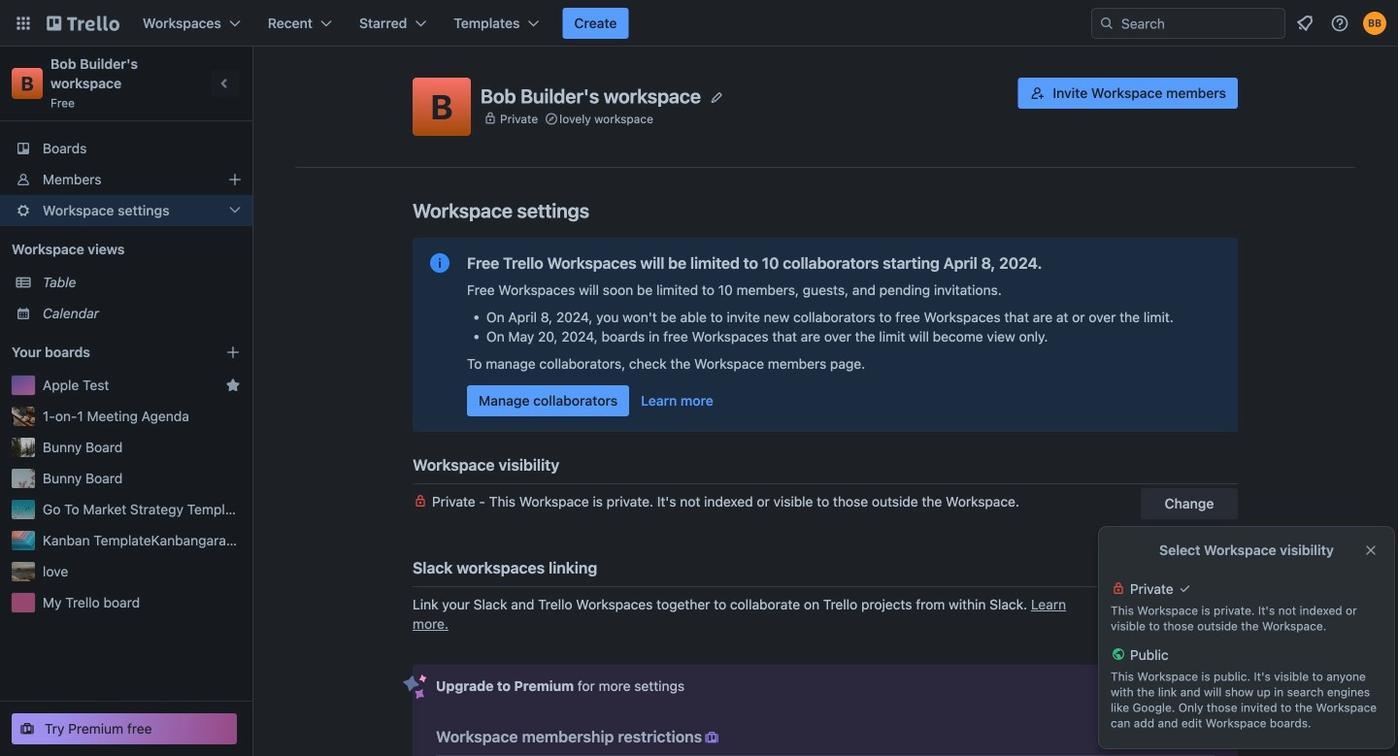 Task type: describe. For each thing, give the bounding box(es) containing it.
bob builder (bobbuilder40) image
[[1363, 12, 1387, 35]]

primary element
[[0, 0, 1398, 47]]

open information menu image
[[1330, 14, 1350, 33]]

Search field
[[1115, 10, 1285, 37]]

add board image
[[225, 345, 241, 360]]

back to home image
[[47, 8, 119, 39]]



Task type: vqa. For each thing, say whether or not it's contained in the screenshot.
BOB BUILDER (BOBBUILDER40) image on the top of the page
yes



Task type: locate. For each thing, give the bounding box(es) containing it.
starred icon image
[[225, 378, 241, 393]]

sm image
[[702, 728, 722, 748]]

your boards with 8 items element
[[12, 341, 196, 364]]

sparkle image
[[403, 675, 427, 700]]

close popover image
[[1363, 543, 1379, 558]]

0 notifications image
[[1293, 12, 1317, 35]]

workspace navigation collapse icon image
[[212, 70, 239, 97]]

search image
[[1099, 16, 1115, 31]]



